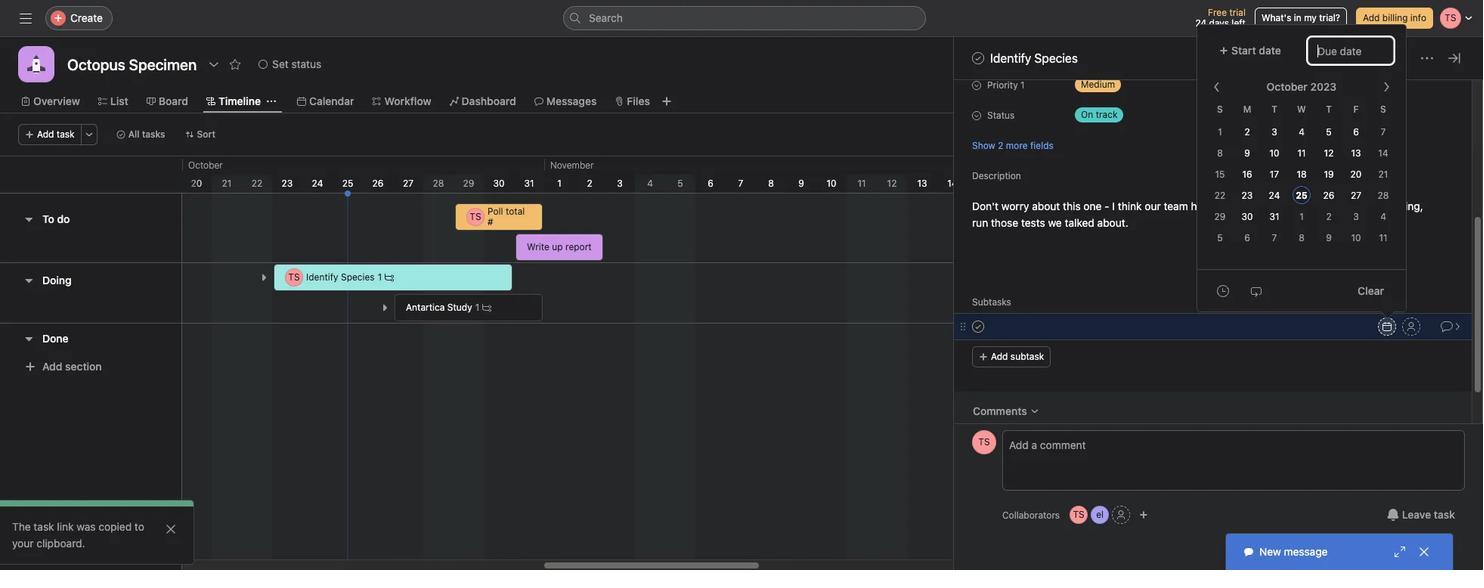 Task type: describe. For each thing, give the bounding box(es) containing it.
it
[[1212, 200, 1218, 213]]

add for add subtask
[[992, 351, 1009, 362]]

board link
[[147, 93, 188, 110]]

collapse task list for the section done image
[[23, 332, 35, 345]]

show subtasks for task identify species image
[[259, 273, 269, 282]]

medium button
[[1069, 74, 1160, 95]]

1 inside main content
[[1021, 79, 1025, 91]]

free
[[1209, 7, 1228, 18]]

1 s from the left
[[1218, 104, 1224, 115]]

ts right 'show subtasks for task identify species' image
[[288, 272, 300, 283]]

1 horizontal spatial 11
[[1298, 147, 1307, 159]]

add task button
[[18, 124, 81, 145]]

workflow
[[385, 95, 432, 107]]

start date button
[[1210, 37, 1296, 64]]

start date
[[1232, 44, 1282, 57]]

done
[[42, 332, 69, 345]]

antartica
[[406, 302, 445, 313]]

1 horizontal spatial 5
[[1218, 232, 1224, 244]]

clear
[[1359, 284, 1385, 297]]

run
[[973, 216, 989, 229]]

on track button
[[1069, 104, 1160, 126]]

your
[[12, 537, 34, 550]]

1 right if
[[1300, 211, 1305, 222]]

november 1
[[551, 160, 594, 189]]

0 vertical spatial 13
[[1352, 147, 1362, 159]]

my
[[1305, 12, 1317, 23]]

1 left leftcount image
[[476, 302, 480, 313]]

1 vertical spatial 10
[[827, 178, 837, 189]]

1 horizontal spatial 30
[[1242, 211, 1254, 222]]

0 horizontal spatial ts button
[[973, 430, 997, 455]]

1 vertical spatial 22
[[1215, 190, 1226, 201]]

el
[[1097, 509, 1104, 520]]

0 horizontal spatial 31
[[524, 178, 534, 189]]

task for add
[[57, 129, 75, 140]]

1 vertical spatial 9
[[799, 178, 805, 189]]

priority
[[988, 79, 1019, 91]]

on
[[1082, 109, 1094, 120]]

0 vertical spatial 22
[[252, 178, 263, 189]]

do inside 'don't worry about this one - i think our team has it handled! but if you want to do something, run those tests we talked about.'
[[1354, 200, 1367, 213]]

m
[[1244, 104, 1252, 115]]

next month image
[[1381, 81, 1393, 93]]

create button
[[45, 6, 113, 30]]

october for october 2023
[[1267, 80, 1308, 93]]

2 horizontal spatial 3
[[1354, 211, 1360, 222]]

comments button
[[964, 398, 1050, 425]]

1 vertical spatial 7
[[739, 178, 744, 189]]

0 horizontal spatial species
[[341, 272, 375, 283]]

was
[[77, 520, 96, 533]]

w
[[1298, 104, 1307, 115]]

el button
[[1091, 506, 1110, 524]]

2 t from the left
[[1327, 104, 1333, 115]]

add to starred image
[[229, 58, 241, 70]]

section
[[65, 360, 102, 373]]

full screen image
[[1395, 52, 1407, 64]]

description
[[973, 170, 1022, 182]]

0 horizontal spatial 24
[[312, 178, 323, 189]]

timeline link
[[206, 93, 261, 110]]

task for leave
[[1435, 508, 1456, 521]]

add for add task
[[37, 129, 54, 140]]

october 2023 button
[[1258, 73, 1362, 101]]

poll total #
[[488, 206, 525, 228]]

more
[[1007, 140, 1028, 151]]

start
[[1232, 44, 1257, 57]]

to inside "the task link was copied to your clipboard."
[[135, 520, 144, 533]]

show 2 more fields button
[[973, 138, 1054, 152]]

1 horizontal spatial 9
[[1245, 147, 1251, 159]]

#
[[488, 216, 494, 228]]

leave task button
[[1378, 501, 1466, 529]]

up
[[552, 241, 563, 253]]

close image
[[1419, 546, 1431, 558]]

1 horizontal spatial 28
[[1378, 190, 1390, 201]]

do inside to do button
[[57, 213, 70, 225]]

2 horizontal spatial 6
[[1354, 126, 1360, 138]]

priority 1
[[988, 79, 1025, 91]]

write up report
[[527, 241, 592, 253]]

0 horizontal spatial 23
[[282, 178, 293, 189]]

2 vertical spatial 24
[[1270, 190, 1281, 201]]

status
[[988, 110, 1015, 121]]

report
[[566, 241, 592, 253]]

add billing info
[[1364, 12, 1427, 23]]

1 t from the left
[[1272, 104, 1278, 115]]

0 horizontal spatial 8
[[769, 178, 774, 189]]

trial?
[[1320, 12, 1341, 23]]

24 inside free trial 24 days left
[[1196, 17, 1207, 29]]

add subtask
[[992, 351, 1045, 362]]

1 horizontal spatial 10
[[1270, 147, 1280, 159]]

copy task link image
[[1367, 52, 1380, 64]]

1 vertical spatial 12
[[888, 178, 897, 189]]

close image
[[165, 523, 177, 535]]

species inside dialog
[[1035, 51, 1078, 65]]

what's in my trial?
[[1262, 12, 1341, 23]]

sort
[[197, 129, 216, 140]]

search list box
[[563, 6, 927, 30]]

more actions for this task image
[[1422, 52, 1434, 64]]

0 horizontal spatial 14
[[948, 178, 958, 189]]

timeline
[[219, 95, 261, 107]]

0 horizontal spatial 11
[[858, 178, 866, 189]]

done button
[[42, 325, 69, 352]]

close details image
[[1449, 52, 1461, 64]]

2 vertical spatial 4
[[1381, 211, 1387, 222]]

clipboard.
[[37, 537, 85, 550]]

doing
[[42, 274, 72, 287]]

0 horizontal spatial 21
[[222, 178, 232, 189]]

subtasks
[[973, 296, 1012, 308]]

study
[[448, 302, 472, 313]]

1 vertical spatial identify species
[[306, 272, 375, 283]]

overview link
[[21, 93, 80, 110]]

1 horizontal spatial 27
[[1352, 190, 1362, 201]]

dashboard link
[[450, 93, 516, 110]]

main content inside the identify species dialog
[[955, 0, 1473, 477]]

set
[[272, 57, 289, 70]]

handled!
[[1221, 200, 1263, 213]]

0 vertical spatial 30
[[493, 178, 505, 189]]

we
[[1049, 216, 1062, 229]]

2 s from the left
[[1381, 104, 1387, 115]]

track
[[1096, 109, 1118, 120]]

0 vertical spatial 4
[[1299, 126, 1305, 138]]

i
[[1113, 200, 1116, 213]]

add time image
[[1218, 285, 1230, 297]]

1 horizontal spatial 23
[[1242, 190, 1254, 201]]

task for the
[[34, 520, 54, 533]]

1 horizontal spatial 26
[[1324, 190, 1335, 201]]

16
[[1243, 169, 1253, 180]]

files
[[627, 95, 650, 107]]

show options image
[[208, 58, 220, 70]]

date
[[1260, 44, 1282, 57]]

left
[[1232, 17, 1246, 29]]

1 horizontal spatial 6
[[1245, 232, 1251, 244]]

0 horizontal spatial 20
[[191, 178, 202, 189]]

but
[[1266, 200, 1283, 213]]

set status
[[272, 57, 322, 70]]

to do
[[42, 213, 70, 225]]

november
[[551, 160, 594, 171]]

set to repeat image
[[1251, 285, 1263, 297]]

october 2023
[[1267, 80, 1337, 93]]

add subtask image
[[1340, 52, 1352, 64]]

what's
[[1262, 12, 1292, 23]]

show subtasks for task antartica study image
[[380, 303, 390, 312]]

write
[[527, 241, 550, 253]]

0 horizontal spatial 4
[[648, 178, 653, 189]]

doing button
[[42, 267, 72, 294]]

1 horizontal spatial 31
[[1270, 211, 1280, 222]]

the
[[12, 520, 31, 533]]

leave task
[[1403, 508, 1456, 521]]

1 vertical spatial 3
[[617, 178, 623, 189]]

add billing info button
[[1357, 8, 1434, 29]]

Completed checkbox
[[970, 49, 988, 67]]

expand sidebar image
[[20, 12, 32, 24]]

1 vertical spatial 5
[[678, 178, 684, 189]]

status
[[292, 57, 322, 70]]

set status button
[[252, 54, 328, 75]]

add subtask button
[[973, 346, 1052, 368]]



Task type: vqa. For each thing, say whether or not it's contained in the screenshot.
Use
no



Task type: locate. For each thing, give the bounding box(es) containing it.
13 down f
[[1352, 147, 1362, 159]]

1 vertical spatial ts button
[[1070, 506, 1088, 524]]

our
[[1145, 200, 1162, 213]]

don't
[[973, 200, 999, 213]]

Completed checkbox
[[970, 318, 988, 336]]

0 horizontal spatial 22
[[252, 178, 263, 189]]

october for october
[[188, 160, 223, 171]]

identify inside dialog
[[991, 51, 1032, 65]]

previous month image
[[1212, 81, 1224, 93]]

1 vertical spatial identify
[[306, 272, 339, 283]]

add inside main content
[[992, 351, 1009, 362]]

0 horizontal spatial identify
[[306, 272, 339, 283]]

2
[[1245, 126, 1251, 138], [999, 140, 1004, 151], [587, 178, 593, 189], [1327, 211, 1332, 222]]

tests
[[1022, 216, 1046, 229]]

sort button
[[178, 124, 222, 145]]

add section button
[[18, 353, 108, 380]]

26
[[373, 178, 384, 189], [1324, 190, 1335, 201]]

identify species dialog
[[955, 0, 1484, 570]]

list
[[110, 95, 128, 107]]

Due date text field
[[1308, 37, 1395, 64]]

task left 'more actions' icon
[[57, 129, 75, 140]]

1 right the priority
[[1021, 79, 1025, 91]]

30 left but
[[1242, 211, 1254, 222]]

22
[[252, 178, 263, 189], [1215, 190, 1226, 201]]

ts button down comments
[[973, 430, 997, 455]]

31 left if
[[1270, 211, 1280, 222]]

completed image
[[970, 318, 988, 336]]

october up w
[[1267, 80, 1308, 93]]

1 left leftcount icon
[[378, 272, 382, 283]]

3 right want
[[1354, 211, 1360, 222]]

overview
[[33, 95, 80, 107]]

5
[[1327, 126, 1332, 138], [678, 178, 684, 189], [1218, 232, 1224, 244]]

add for add billing info
[[1364, 12, 1381, 23]]

18
[[1297, 169, 1307, 180]]

the task link was copied to your clipboard.
[[12, 520, 144, 550]]

1 horizontal spatial 3
[[1272, 126, 1278, 138]]

27
[[403, 178, 414, 189], [1352, 190, 1362, 201]]

1 horizontal spatial 7
[[1273, 232, 1278, 244]]

add for add section
[[42, 360, 62, 373]]

to do button
[[42, 206, 70, 233]]

create
[[70, 11, 103, 24]]

12
[[1325, 147, 1334, 159], [888, 178, 897, 189]]

3 up '17'
[[1272, 126, 1278, 138]]

add down overview link
[[37, 129, 54, 140]]

0 horizontal spatial identify species
[[306, 272, 375, 283]]

collapse task list for the section doing image
[[23, 275, 35, 287]]

new message
[[1260, 545, 1328, 558]]

1 horizontal spatial 25
[[1296, 190, 1308, 201]]

this
[[1063, 200, 1081, 213]]

0 vertical spatial 25
[[342, 178, 353, 189]]

2 right you
[[1327, 211, 1332, 222]]

s down next month 'icon'
[[1381, 104, 1387, 115]]

leftcount image
[[483, 303, 492, 312]]

30 up poll
[[493, 178, 505, 189]]

rocket image
[[27, 55, 45, 73]]

leftcount image
[[385, 273, 394, 282]]

october down sort
[[188, 160, 223, 171]]

identify species left leftcount icon
[[306, 272, 375, 283]]

show 2 more fields
[[973, 140, 1054, 151]]

21 up something,
[[1379, 169, 1389, 180]]

to right want
[[1342, 200, 1351, 213]]

identify right 'show subtasks for task identify species' image
[[306, 272, 339, 283]]

0 horizontal spatial 27
[[403, 178, 414, 189]]

28
[[433, 178, 444, 189], [1378, 190, 1390, 201]]

0 horizontal spatial 6
[[708, 178, 714, 189]]

1 vertical spatial 23
[[1242, 190, 1254, 201]]

10
[[1270, 147, 1280, 159], [827, 178, 837, 189], [1352, 232, 1362, 244]]

0 vertical spatial 8
[[1218, 147, 1224, 159]]

0 horizontal spatial 30
[[493, 178, 505, 189]]

do right to
[[57, 213, 70, 225]]

october
[[1267, 80, 1308, 93], [188, 160, 223, 171]]

1 vertical spatial 29
[[1215, 211, 1226, 222]]

-
[[1105, 200, 1110, 213]]

1 vertical spatial 24
[[312, 178, 323, 189]]

0 vertical spatial 11
[[1298, 147, 1307, 159]]

total
[[506, 206, 525, 217]]

2 vertical spatial 10
[[1352, 232, 1362, 244]]

add or remove collaborators image
[[1140, 511, 1149, 520]]

ts button left the el on the bottom right of the page
[[1070, 506, 1088, 524]]

board
[[159, 95, 188, 107]]

1 vertical spatial 8
[[769, 178, 774, 189]]

fields
[[1031, 140, 1054, 151]]

1 vertical spatial 13
[[918, 178, 928, 189]]

all tasks
[[128, 129, 165, 140]]

1 horizontal spatial 8
[[1218, 147, 1224, 159]]

1 up 15
[[1219, 126, 1223, 138]]

leave
[[1403, 508, 1432, 521]]

collapse task list for the section to do image
[[23, 213, 35, 225]]

poll
[[488, 206, 503, 217]]

1 vertical spatial 11
[[858, 178, 866, 189]]

2 left more
[[999, 140, 1004, 151]]

add down done button
[[42, 360, 62, 373]]

identify species up priority 1
[[991, 51, 1078, 65]]

add inside button
[[1364, 12, 1381, 23]]

messages link
[[535, 93, 597, 110]]

tab actions image
[[267, 97, 276, 106]]

free trial 24 days left
[[1196, 7, 1246, 29]]

subtask
[[1011, 351, 1045, 362]]

medium
[[1082, 79, 1116, 90]]

1 vertical spatial 25
[[1296, 190, 1308, 201]]

25
[[342, 178, 353, 189], [1296, 190, 1308, 201]]

october inside "dropdown button"
[[1267, 80, 1308, 93]]

ts left #
[[470, 211, 482, 222]]

1 down november at left
[[558, 178, 562, 189]]

1 vertical spatial 26
[[1324, 190, 1335, 201]]

1 horizontal spatial 29
[[1215, 211, 1226, 222]]

0 horizontal spatial 26
[[373, 178, 384, 189]]

11
[[1298, 147, 1307, 159], [858, 178, 866, 189], [1380, 232, 1388, 244]]

1 horizontal spatial ts button
[[1070, 506, 1088, 524]]

1 horizontal spatial 12
[[1325, 147, 1334, 159]]

add left subtask
[[992, 351, 1009, 362]]

link
[[57, 520, 74, 533]]

trial
[[1230, 7, 1246, 18]]

0 horizontal spatial task
[[34, 520, 54, 533]]

s down previous month icon
[[1218, 104, 1224, 115]]

2 vertical spatial 5
[[1218, 232, 1224, 244]]

2 down m
[[1245, 126, 1251, 138]]

6
[[1354, 126, 1360, 138], [708, 178, 714, 189], [1245, 232, 1251, 244]]

0 vertical spatial october
[[1267, 80, 1308, 93]]

more actions image
[[84, 130, 94, 139]]

2 vertical spatial 3
[[1354, 211, 1360, 222]]

s
[[1218, 104, 1224, 115], [1381, 104, 1387, 115]]

main content containing don't worry about this one - i think our team has it handled! but if you want to do something, run those tests we talked about.
[[955, 0, 1473, 477]]

add
[[1364, 12, 1381, 23], [37, 129, 54, 140], [992, 351, 1009, 362], [42, 360, 62, 373]]

1 horizontal spatial task
[[57, 129, 75, 140]]

1 vertical spatial to
[[135, 520, 144, 533]]

do right want
[[1354, 200, 1367, 213]]

1 vertical spatial october
[[188, 160, 223, 171]]

1 vertical spatial 6
[[708, 178, 714, 189]]

20 down the 'sort' dropdown button
[[191, 178, 202, 189]]

0 horizontal spatial t
[[1272, 104, 1278, 115]]

None text field
[[64, 51, 201, 78]]

1 vertical spatial 31
[[1270, 211, 1280, 222]]

0 vertical spatial 26
[[373, 178, 384, 189]]

0 vertical spatial ts button
[[973, 430, 997, 455]]

0 vertical spatial 3
[[1272, 126, 1278, 138]]

2 horizontal spatial 8
[[1300, 232, 1305, 244]]

23
[[282, 178, 293, 189], [1242, 190, 1254, 201]]

0 horizontal spatial 29
[[463, 178, 475, 189]]

task inside button
[[57, 129, 75, 140]]

2 vertical spatial 11
[[1380, 232, 1388, 244]]

task
[[57, 129, 75, 140], [1435, 508, 1456, 521], [34, 520, 54, 533]]

if
[[1286, 200, 1292, 213]]

ts button
[[973, 430, 997, 455], [1070, 506, 1088, 524]]

team
[[1164, 200, 1189, 213]]

add tab image
[[661, 95, 673, 107]]

1 horizontal spatial 21
[[1379, 169, 1389, 180]]

antartica study
[[406, 302, 472, 313]]

1 horizontal spatial identify
[[991, 51, 1032, 65]]

13 left description
[[918, 178, 928, 189]]

3 right november 1 at the top left
[[617, 178, 623, 189]]

to right copied
[[135, 520, 144, 533]]

1 horizontal spatial s
[[1381, 104, 1387, 115]]

on track
[[1082, 109, 1118, 120]]

add task
[[37, 129, 75, 140]]

0 vertical spatial 5
[[1327, 126, 1332, 138]]

21 down the 'sort' dropdown button
[[222, 178, 232, 189]]

messages
[[547, 95, 597, 107]]

20 right 19 at the top of page
[[1351, 169, 1362, 180]]

0 vertical spatial 9
[[1245, 147, 1251, 159]]

dashboard
[[462, 95, 516, 107]]

t down 2023 at the top right of the page
[[1327, 104, 1333, 115]]

0 vertical spatial 14
[[1379, 147, 1389, 159]]

you
[[1295, 200, 1312, 213]]

search button
[[563, 6, 927, 30]]

species left leftcount icon
[[341, 272, 375, 283]]

to
[[1342, 200, 1351, 213], [135, 520, 144, 533]]

2 horizontal spatial 7
[[1382, 126, 1387, 138]]

task inside "the task link was copied to your clipboard."
[[34, 520, 54, 533]]

14 left description
[[948, 178, 958, 189]]

2 horizontal spatial 4
[[1381, 211, 1387, 222]]

task inside button
[[1435, 508, 1456, 521]]

add inside button
[[37, 129, 54, 140]]

2 horizontal spatial 9
[[1327, 232, 1333, 244]]

search
[[589, 11, 623, 24]]

t left w
[[1272, 104, 1278, 115]]

copied
[[99, 520, 132, 533]]

calendar link
[[297, 93, 354, 110]]

0 vertical spatial 28
[[433, 178, 444, 189]]

add left billing
[[1364, 12, 1381, 23]]

1 vertical spatial 4
[[648, 178, 653, 189]]

2 inside "show 2 more fields" button
[[999, 140, 1004, 151]]

billing
[[1383, 12, 1409, 23]]

all tasks button
[[109, 124, 172, 145]]

1 horizontal spatial october
[[1267, 80, 1308, 93]]

task left link
[[34, 520, 54, 533]]

21
[[1379, 169, 1389, 180], [222, 178, 232, 189]]

ts down comments
[[979, 436, 991, 448]]

0 horizontal spatial 25
[[342, 178, 353, 189]]

0 vertical spatial to
[[1342, 200, 1351, 213]]

1 vertical spatial 14
[[948, 178, 958, 189]]

species up "medium" popup button in the right of the page
[[1035, 51, 1078, 65]]

14 up something,
[[1379, 147, 1389, 159]]

identify up priority 1
[[991, 51, 1032, 65]]

0 vertical spatial 12
[[1325, 147, 1334, 159]]

0 horizontal spatial 9
[[799, 178, 805, 189]]

2 down november at left
[[587, 178, 593, 189]]

31 up total
[[524, 178, 534, 189]]

calendar
[[309, 95, 354, 107]]

0 vertical spatial 6
[[1354, 126, 1360, 138]]

has
[[1192, 200, 1209, 213]]

info
[[1411, 12, 1427, 23]]

days
[[1210, 17, 1230, 29]]

task right leave
[[1435, 508, 1456, 521]]

2 horizontal spatial 10
[[1352, 232, 1362, 244]]

1 horizontal spatial identify species
[[991, 51, 1078, 65]]

identify species inside the identify species dialog
[[991, 51, 1078, 65]]

0 horizontal spatial 28
[[433, 178, 444, 189]]

1 horizontal spatial 20
[[1351, 169, 1362, 180]]

1 horizontal spatial t
[[1327, 104, 1333, 115]]

tasks
[[142, 129, 165, 140]]

29
[[463, 178, 475, 189], [1215, 211, 1226, 222]]

0 horizontal spatial to
[[135, 520, 144, 533]]

1 horizontal spatial to
[[1342, 200, 1351, 213]]

ts left the el on the bottom right of the page
[[1074, 509, 1085, 520]]

expand new message image
[[1395, 546, 1407, 558]]

1 vertical spatial 27
[[1352, 190, 1362, 201]]

1 inside november 1
[[558, 178, 562, 189]]

1
[[1021, 79, 1025, 91], [1219, 126, 1223, 138], [558, 178, 562, 189], [1300, 211, 1305, 222], [378, 272, 382, 283], [476, 302, 480, 313]]

think
[[1118, 200, 1143, 213]]

2 vertical spatial 7
[[1273, 232, 1278, 244]]

to inside 'don't worry about this one - i think our team has it handled! but if you want to do something, run those tests we talked about.'
[[1342, 200, 1351, 213]]

what's in my trial? button
[[1255, 8, 1348, 29]]

0 vertical spatial 29
[[463, 178, 475, 189]]

1 horizontal spatial 14
[[1379, 147, 1389, 159]]

0 horizontal spatial 13
[[918, 178, 928, 189]]

main content
[[955, 0, 1473, 477]]

completed image
[[970, 49, 988, 67]]

2 vertical spatial 8
[[1300, 232, 1305, 244]]



